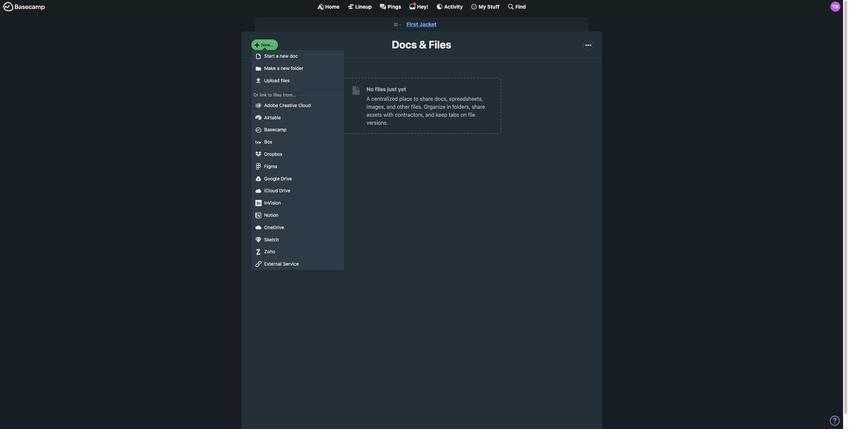 Task type: locate. For each thing, give the bounding box(es) containing it.
new for doc
[[280, 53, 289, 59]]

share up organize
[[420, 96, 434, 102]]

1 vertical spatial a
[[277, 65, 280, 71]]

icloud drive
[[264, 188, 291, 193]]

centralized
[[372, 96, 398, 102]]

to
[[268, 92, 272, 98], [414, 96, 419, 102]]

basecamp link
[[251, 124, 344, 136]]

basecamp
[[264, 127, 287, 132]]

start a new doc
[[264, 53, 298, 59]]

and up with
[[387, 104, 396, 110]]

to right link
[[268, 92, 272, 98]]

figma link
[[251, 160, 344, 173]]

stuff
[[488, 3, 500, 9]]

zoho
[[264, 249, 276, 254]]

hey!
[[417, 3, 429, 9]]

drive for icloud drive
[[279, 188, 291, 193]]

find button
[[508, 3, 526, 10]]

a inside "link"
[[276, 53, 279, 59]]

files
[[281, 78, 290, 83], [375, 86, 386, 92], [273, 92, 282, 98]]

spreadsheets,
[[449, 96, 484, 102]]

0 horizontal spatial and
[[387, 104, 396, 110]]

external service
[[264, 261, 299, 267]]

file
[[468, 112, 476, 118]]

a right make
[[277, 65, 280, 71]]

a centralized place to share docs, spreadsheets, images, and other files. organize in folders, share assets with contractors, and keep tabs on file versions.
[[367, 96, 485, 126]]

to inside a centralized place to share docs, spreadsheets, images, and other files. organize in folders, share assets with contractors, and keep tabs on file versions.
[[414, 96, 419, 102]]

1 vertical spatial and
[[426, 112, 435, 118]]

1 vertical spatial files
[[375, 86, 386, 92]]

dropbox
[[264, 151, 283, 157]]

first jacket link
[[407, 21, 437, 27]]

invision link
[[251, 197, 344, 209]]

new
[[280, 53, 289, 59], [281, 65, 290, 71]]

1 horizontal spatial to
[[414, 96, 419, 102]]

no files just yet
[[367, 86, 406, 92]]

a inside 'link'
[[277, 65, 280, 71]]

files for upload
[[281, 78, 290, 83]]

contractors,
[[395, 112, 424, 118]]

drive for google drive
[[281, 176, 292, 181]]

drive
[[281, 176, 292, 181], [279, 188, 291, 193]]

other
[[397, 104, 410, 110]]

make
[[264, 65, 276, 71]]

dropbox link
[[251, 148, 344, 160]]

lineup
[[356, 3, 372, 9]]

sketch link
[[251, 234, 344, 246]]

invision
[[264, 200, 281, 206]]

on
[[461, 112, 467, 118]]

share
[[420, 96, 434, 102], [472, 104, 485, 110]]

new inside "link"
[[280, 53, 289, 59]]

to up files.
[[414, 96, 419, 102]]

1 vertical spatial drive
[[279, 188, 291, 193]]

0 vertical spatial files
[[281, 78, 290, 83]]

and down organize
[[426, 112, 435, 118]]

files.
[[411, 104, 423, 110]]

a for make
[[277, 65, 280, 71]]

1 vertical spatial new
[[281, 65, 290, 71]]

new left doc
[[280, 53, 289, 59]]

new… button
[[251, 40, 278, 50]]

a for start
[[276, 53, 279, 59]]

my stuff
[[479, 3, 500, 9]]

upload
[[264, 78, 280, 83]]

1 horizontal spatial and
[[426, 112, 435, 118]]

files
[[429, 38, 452, 51]]

zoho link
[[251, 246, 344, 258]]

files left from…
[[273, 92, 282, 98]]

docs
[[392, 38, 417, 51]]

activity link
[[437, 3, 463, 10]]

files right the no
[[375, 86, 386, 92]]

0 vertical spatial share
[[420, 96, 434, 102]]

new inside 'link'
[[281, 65, 290, 71]]

switch accounts image
[[3, 2, 45, 12]]

yet
[[398, 86, 406, 92]]

0 vertical spatial drive
[[281, 176, 292, 181]]

share up "file"
[[472, 104, 485, 110]]

drive right google at the left
[[281, 176, 292, 181]]

new for folder
[[281, 65, 290, 71]]

cloud
[[299, 102, 311, 108]]

files down make a new folder
[[281, 78, 290, 83]]

my
[[479, 3, 486, 9]]

airtable link
[[251, 112, 344, 124]]

service
[[283, 261, 299, 267]]

a
[[276, 53, 279, 59], [277, 65, 280, 71]]

a right start
[[276, 53, 279, 59]]

or link to files from…
[[254, 92, 296, 98]]

my stuff button
[[471, 3, 500, 10]]

airtable
[[264, 115, 281, 120]]

folder
[[291, 65, 304, 71]]

0 vertical spatial a
[[276, 53, 279, 59]]

make a new folder link
[[251, 62, 344, 75]]

google drive link
[[251, 173, 344, 185]]

organize
[[424, 104, 446, 110]]

new left "folder"
[[281, 65, 290, 71]]

and
[[387, 104, 396, 110], [426, 112, 435, 118]]

files for no
[[375, 86, 386, 92]]

1 horizontal spatial share
[[472, 104, 485, 110]]

doc
[[290, 53, 298, 59]]

icloud drive link
[[251, 185, 344, 197]]

0 vertical spatial new
[[280, 53, 289, 59]]

drive right the icloud
[[279, 188, 291, 193]]

main element
[[0, 0, 844, 13]]

figma
[[264, 163, 277, 169]]



Task type: vqa. For each thing, say whether or not it's contained in the screenshot.
Post
no



Task type: describe. For each thing, give the bounding box(es) containing it.
0 horizontal spatial share
[[420, 96, 434, 102]]

adobe
[[264, 102, 278, 108]]

pings button
[[380, 3, 401, 10]]

home
[[325, 3, 340, 9]]

&
[[419, 38, 427, 51]]

link
[[260, 92, 267, 98]]

find
[[516, 3, 526, 9]]

assets
[[367, 112, 382, 118]]

sketch
[[264, 237, 279, 242]]

from…
[[283, 92, 296, 98]]

start
[[264, 53, 275, 59]]

place
[[400, 96, 413, 102]]

in
[[447, 104, 451, 110]]

upload files
[[264, 78, 290, 83]]

home link
[[317, 3, 340, 10]]

folders,
[[453, 104, 471, 110]]

adobe creative cloud link
[[251, 99, 344, 112]]

with
[[384, 112, 394, 118]]

or
[[254, 92, 259, 98]]

icloud
[[264, 188, 278, 193]]

a
[[367, 96, 370, 102]]

docs,
[[435, 96, 448, 102]]

onedrive link
[[251, 221, 344, 234]]

tyler black image
[[831, 2, 841, 12]]

0 vertical spatial and
[[387, 104, 396, 110]]

versions.
[[367, 120, 388, 126]]

docs & files
[[392, 38, 452, 51]]

google drive
[[264, 176, 292, 181]]

lineup link
[[348, 3, 372, 10]]

external service link
[[251, 258, 344, 270]]

tabs
[[449, 112, 460, 118]]

2 vertical spatial files
[[273, 92, 282, 98]]

keep
[[436, 112, 448, 118]]

hey! button
[[409, 2, 429, 10]]

external
[[264, 261, 282, 267]]

creative
[[280, 102, 297, 108]]

new…
[[262, 42, 274, 47]]

start a new doc link
[[251, 50, 344, 62]]

google
[[264, 176, 280, 181]]

jacket
[[420, 21, 437, 27]]

no
[[367, 86, 374, 92]]

first jacket
[[407, 21, 437, 27]]

box
[[264, 139, 272, 145]]

1 vertical spatial share
[[472, 104, 485, 110]]

box link
[[251, 136, 344, 148]]

upload files link
[[251, 75, 344, 87]]

onedrive
[[264, 224, 284, 230]]

notion link
[[251, 209, 344, 221]]

pings
[[388, 3, 401, 9]]

adobe creative cloud
[[264, 102, 311, 108]]

first
[[407, 21, 418, 27]]

make a new folder
[[264, 65, 304, 71]]

just
[[387, 86, 397, 92]]

0 horizontal spatial to
[[268, 92, 272, 98]]

notion
[[264, 212, 279, 218]]

images,
[[367, 104, 386, 110]]

activity
[[445, 3, 463, 9]]



